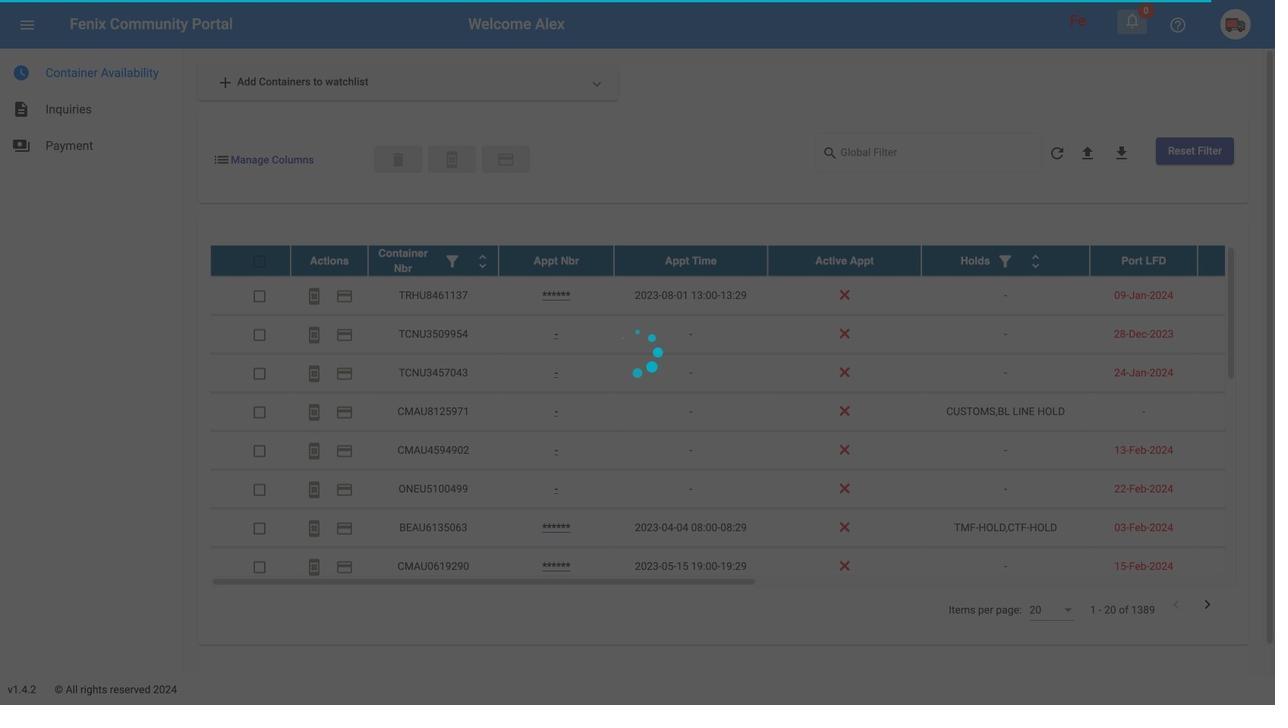 Task type: vqa. For each thing, say whether or not it's contained in the screenshot.
ninth row
yes



Task type: describe. For each thing, give the bounding box(es) containing it.
8 cell from the top
[[1198, 548, 1275, 586]]

6 column header from the left
[[921, 246, 1090, 276]]

8 column header from the left
[[1198, 246, 1275, 276]]

8 row from the top
[[210, 509, 1275, 548]]

3 cell from the top
[[1198, 354, 1275, 392]]

7 row from the top
[[210, 470, 1275, 509]]

no color image inside column header
[[474, 252, 492, 270]]

delete image
[[389, 151, 407, 169]]

2 row from the top
[[210, 277, 1275, 315]]

6 cell from the top
[[1198, 470, 1275, 508]]

2 cell from the top
[[1198, 315, 1275, 353]]



Task type: locate. For each thing, give the bounding box(es) containing it.
cell
[[1198, 277, 1275, 315], [1198, 315, 1275, 353], [1198, 354, 1275, 392], [1198, 393, 1275, 431], [1198, 432, 1275, 469], [1198, 470, 1275, 508], [1198, 509, 1275, 547], [1198, 548, 1275, 586]]

1 column header from the left
[[291, 246, 368, 276]]

navigation
[[0, 49, 182, 164]]

3 column header from the left
[[499, 246, 614, 276]]

row
[[210, 246, 1275, 277], [210, 277, 1275, 315], [210, 315, 1275, 354], [210, 354, 1275, 393], [210, 393, 1275, 432], [210, 432, 1275, 470], [210, 470, 1275, 509], [210, 509, 1275, 548], [210, 548, 1275, 586]]

1 cell from the top
[[1198, 277, 1275, 315]]

4 column header from the left
[[614, 246, 768, 276]]

grid
[[210, 246, 1275, 587]]

5 row from the top
[[210, 393, 1275, 432]]

6 row from the top
[[210, 432, 1275, 470]]

4 cell from the top
[[1198, 393, 1275, 431]]

9 row from the top
[[210, 548, 1275, 586]]

5 column header from the left
[[768, 246, 921, 276]]

Global Watchlist Filter field
[[841, 149, 1034, 161]]

no color image
[[1169, 16, 1187, 34], [12, 64, 30, 82], [12, 100, 30, 118], [12, 137, 30, 155], [1078, 144, 1097, 162], [1113, 144, 1131, 162], [213, 151, 231, 169], [474, 252, 492, 270], [305, 287, 323, 305], [335, 287, 354, 305], [305, 326, 323, 344], [305, 403, 323, 422], [305, 442, 323, 460], [335, 442, 354, 460], [335, 481, 354, 499], [305, 519, 323, 538], [335, 519, 354, 538], [305, 558, 323, 576], [1198, 595, 1217, 614]]

3 row from the top
[[210, 315, 1275, 354]]

7 cell from the top
[[1198, 509, 1275, 547]]

7 column header from the left
[[1090, 246, 1198, 276]]

no color image
[[1123, 11, 1142, 30], [18, 16, 36, 34], [1048, 144, 1066, 162], [822, 145, 841, 163], [443, 151, 461, 169], [497, 151, 515, 169], [443, 252, 461, 270], [996, 252, 1014, 270], [1027, 252, 1045, 270], [335, 326, 354, 344], [305, 365, 323, 383], [335, 365, 354, 383], [335, 403, 354, 422], [305, 481, 323, 499], [335, 558, 354, 576], [1167, 595, 1186, 614]]

4 row from the top
[[210, 354, 1275, 393]]

column header
[[291, 246, 368, 276], [368, 246, 499, 276], [499, 246, 614, 276], [614, 246, 768, 276], [768, 246, 921, 276], [921, 246, 1090, 276], [1090, 246, 1198, 276], [1198, 246, 1275, 276]]

2 column header from the left
[[368, 246, 499, 276]]

1 row from the top
[[210, 246, 1275, 277]]

5 cell from the top
[[1198, 432, 1275, 469]]



